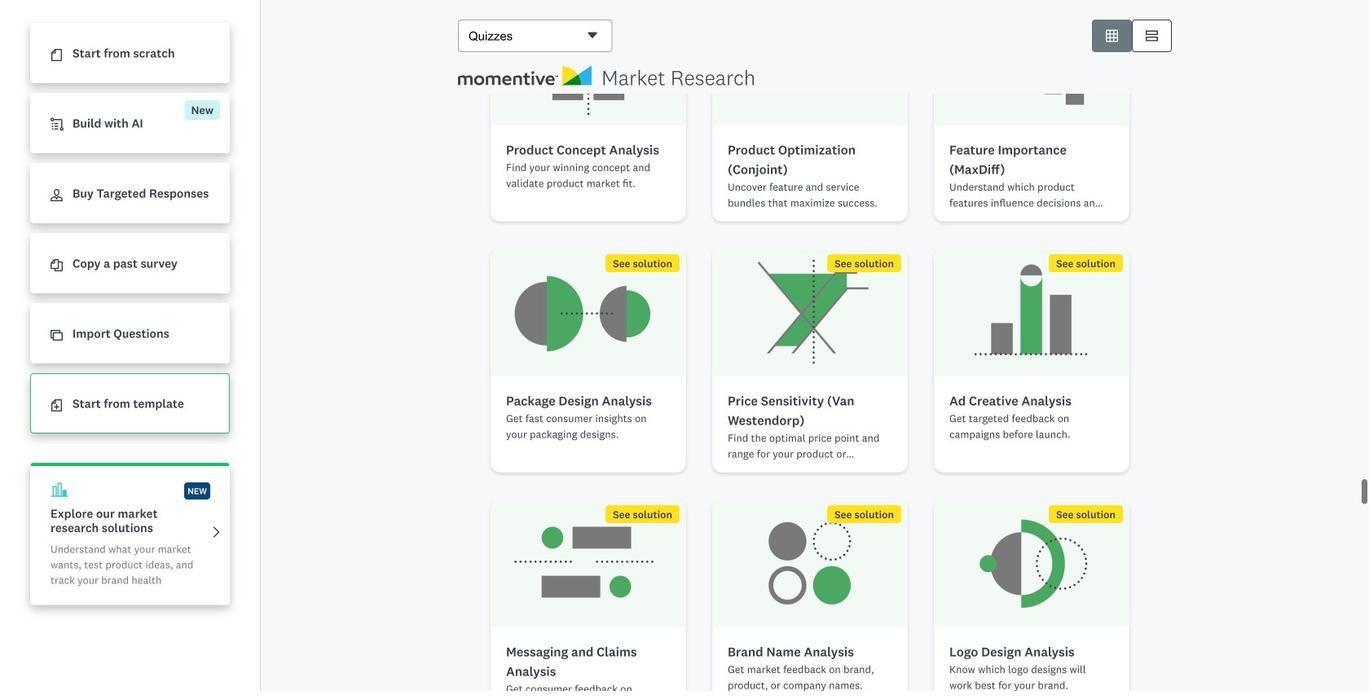 Task type: describe. For each thing, give the bounding box(es) containing it.
clone image
[[51, 329, 63, 342]]

messaging and claims analysis image
[[491, 500, 685, 627]]

product concept analysis image
[[491, 0, 685, 125]]

documentclone image
[[51, 259, 63, 272]]

user image
[[51, 189, 63, 201]]

logo design analysis image
[[935, 500, 1129, 627]]

package design analysis image
[[491, 249, 685, 376]]

product optimization (conjoint) image
[[713, 0, 907, 125]]

grid image
[[1106, 30, 1118, 42]]



Task type: vqa. For each thing, say whether or not it's contained in the screenshot.
Products Icon
no



Task type: locate. For each thing, give the bounding box(es) containing it.
documentplus image
[[51, 399, 63, 412]]

chevronright image
[[210, 526, 222, 538]]

textboxmultiple image
[[1146, 30, 1158, 42]]

price sensitivity (van westendorp) image
[[713, 249, 907, 376]]

document image
[[51, 49, 63, 61]]

ad creative analysis image
[[935, 249, 1129, 376]]

feature importance (maxdiff) image
[[935, 0, 1129, 125]]

brand name analysis image
[[713, 500, 907, 627]]

momentive image
[[458, 66, 601, 85]]



